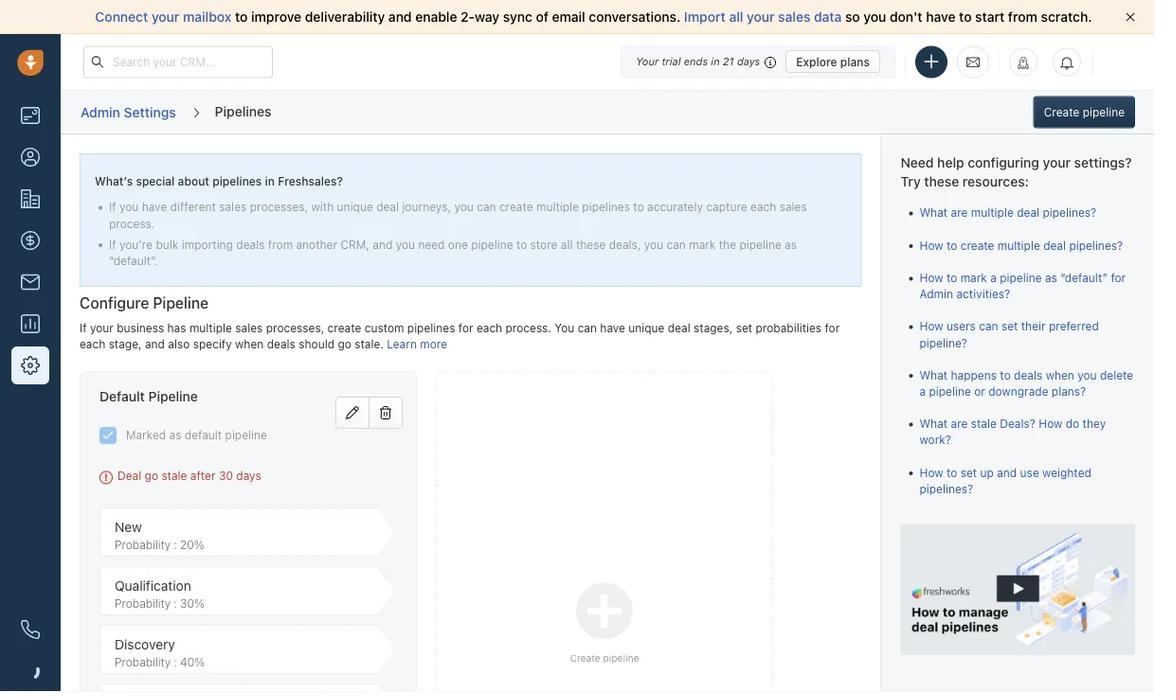 Task type: describe. For each thing, give the bounding box(es) containing it.
1 vertical spatial each
[[477, 321, 502, 335]]

what are stale deals? how do they work?
[[920, 417, 1106, 447]]

deals inside what happens to deals when you delete a pipeline or downgrade plans?
[[1014, 369, 1043, 382]]

multiple down what are multiple deal pipelines? link
[[998, 239, 1040, 252]]

are for multiple
[[951, 206, 968, 220]]

Search your CRM... text field
[[83, 46, 273, 78]]

explore plans link
[[786, 50, 880, 73]]

qualification
[[115, 578, 191, 593]]

pipelines inside 'if your business has multiple sales processes, create custom pipelines for each process. you can have unique deal stages, set probabilities for each stage, and also specify when deals should go stale.'
[[407, 321, 455, 335]]

what's special about pipelines in freshsales?
[[95, 175, 343, 188]]

0 horizontal spatial as
[[169, 429, 181, 442]]

to inside 'how to mark a pipeline as "default" for admin activities?'
[[947, 271, 957, 284]]

your
[[636, 55, 659, 68]]

learn
[[387, 338, 417, 351]]

you right journeys,
[[454, 201, 474, 214]]

trial
[[662, 55, 681, 68]]

configure pipeline
[[80, 294, 209, 312]]

probability for discovery
[[115, 655, 171, 669]]

how users can set their preferred pipeline? link
[[920, 320, 1099, 349]]

0 vertical spatial all
[[729, 9, 743, 25]]

sales inside 'if your business has multiple sales processes, create custom pipelines for each process. you can have unique deal stages, set probabilities for each stage, and also specify when deals should go stale.'
[[235, 321, 263, 335]]

deals,
[[609, 238, 641, 251]]

set inside 'if your business has multiple sales processes, create custom pipelines for each process. you can have unique deal stages, set probabilities for each stage, and also specify when deals should go stale.'
[[736, 321, 752, 335]]

probability for new
[[115, 538, 171, 551]]

do
[[1066, 417, 1079, 431]]

pipeline for configure pipeline
[[153, 294, 209, 312]]

freshsales?
[[278, 175, 343, 188]]

when inside 'if your business has multiple sales processes, create custom pipelines for each process. you can have unique deal stages, set probabilities for each stage, and also specify when deals should go stale.'
[[235, 338, 264, 351]]

these inside need help configuring your settings? try these resources:
[[924, 173, 959, 189]]

create inside if you have different sales processes, with unique deal journeys, you can create multiple pipelines to accurately capture each sales process. if you're bulk importing deals from another crm, and you need one pipeline to store all these deals, you can mark the pipeline as "default".
[[499, 201, 533, 214]]

"default"
[[1060, 271, 1108, 284]]

stage,
[[109, 338, 142, 351]]

stale for after
[[161, 469, 187, 483]]

0 vertical spatial from
[[1008, 9, 1038, 25]]

stale for deals?
[[971, 417, 997, 431]]

how users can set their preferred pipeline?
[[920, 320, 1099, 349]]

phone element
[[11, 611, 49, 649]]

when inside what happens to deals when you delete a pipeline or downgrade plans?
[[1046, 369, 1074, 382]]

what's new image
[[1017, 56, 1030, 70]]

if your business has multiple sales processes, create custom pipelines for each process. you can have unique deal stages, set probabilities for each stage, and also specify when deals should go stale.
[[80, 321, 840, 351]]

with
[[311, 201, 334, 214]]

create pipeline inside button
[[1044, 106, 1125, 119]]

journeys,
[[402, 201, 451, 214]]

specify
[[193, 338, 232, 351]]

0 vertical spatial pipelines
[[212, 175, 262, 188]]

what are stale deals? how do they work? link
[[920, 417, 1106, 447]]

stale.
[[355, 338, 384, 351]]

your right the import
[[747, 9, 775, 25]]

explore
[[796, 55, 837, 68]]

deal up the how to create multiple deal pipelines?
[[1017, 206, 1039, 220]]

explore plans
[[796, 55, 870, 68]]

how inside what are stale deals? how do they work?
[[1039, 417, 1062, 431]]

create inside button
[[1044, 106, 1080, 119]]

you down what's
[[119, 201, 139, 214]]

sales right capture
[[779, 201, 807, 214]]

how to set up and use weighted pipelines? link
[[920, 466, 1091, 496]]

0 horizontal spatial go
[[145, 469, 158, 483]]

up
[[980, 466, 994, 479]]

go inside 'if your business has multiple sales processes, create custom pipelines for each process. you can have unique deal stages, set probabilities for each stage, and also specify when deals should go stale.'
[[338, 338, 351, 351]]

mark inside 'how to mark a pipeline as "default" for admin activities?'
[[960, 271, 987, 284]]

you're
[[119, 238, 153, 251]]

about
[[178, 175, 209, 188]]

default
[[185, 429, 222, 442]]

pipelines? inside how to set up and use weighted pipelines?
[[920, 482, 973, 496]]

mark inside if you have different sales processes, with unique deal journeys, you can create multiple pipelines to accurately capture each sales process. if you're bulk importing deals from another crm, and you need one pipeline to store all these deals, you can mark the pipeline as "default".
[[689, 238, 716, 251]]

enable
[[415, 9, 457, 25]]

also
[[168, 338, 190, 351]]

learn more
[[387, 338, 447, 351]]

0 horizontal spatial for
[[458, 321, 473, 335]]

and inside if you have different sales processes, with unique deal journeys, you can create multiple pipelines to accurately capture each sales process. if you're bulk importing deals from another crm, and you need one pipeline to store all these deals, you can mark the pipeline as "default".
[[373, 238, 393, 251]]

marked
[[126, 429, 166, 442]]

"default".
[[109, 254, 157, 267]]

how to create multiple deal pipelines?
[[920, 239, 1123, 252]]

create pipeline link
[[437, 372, 772, 693]]

new probability : 20%
[[115, 519, 204, 551]]

close image
[[1126, 12, 1135, 22]]

marked as default pipeline
[[126, 429, 267, 442]]

0 horizontal spatial create
[[570, 653, 600, 664]]

deliverability
[[305, 9, 385, 25]]

one
[[448, 238, 468, 251]]

0 vertical spatial admin
[[81, 104, 120, 120]]

plans?
[[1052, 385, 1086, 398]]

multiple down resources:
[[971, 206, 1014, 220]]

how for how to set up and use weighted pipelines?
[[920, 466, 943, 479]]

work?
[[920, 434, 951, 447]]

0 vertical spatial pipelines?
[[1043, 206, 1096, 220]]

sales left the data
[[778, 9, 810, 25]]

import
[[684, 9, 726, 25]]

from inside if you have different sales processes, with unique deal journeys, you can create multiple pipelines to accurately capture each sales process. if you're bulk importing deals from another crm, and you need one pipeline to store all these deals, you can mark the pipeline as "default".
[[268, 238, 293, 251]]

deal go stale after 30 days
[[117, 469, 261, 483]]

weighted
[[1042, 466, 1091, 479]]

downgrade
[[988, 385, 1048, 398]]

your trial ends in 21 days
[[636, 55, 760, 68]]

unique inside if you have different sales processes, with unique deal journeys, you can create multiple pipelines to accurately capture each sales process. if you're bulk importing deals from another crm, and you need one pipeline to store all these deals, you can mark the pipeline as "default".
[[337, 201, 373, 214]]

settings
[[124, 104, 176, 120]]

can right journeys,
[[477, 201, 496, 214]]

have inside if you have different sales processes, with unique deal journeys, you can create multiple pipelines to accurately capture each sales process. if you're bulk importing deals from another crm, and you need one pipeline to store all these deals, you can mark the pipeline as "default".
[[142, 201, 167, 214]]

as inside 'how to mark a pipeline as "default" for admin activities?'
[[1045, 271, 1057, 284]]

1 vertical spatial if
[[109, 238, 116, 251]]

stages,
[[694, 321, 733, 335]]

deal inside if you have different sales processes, with unique deal journeys, you can create multiple pipelines to accurately capture each sales process. if you're bulk importing deals from another crm, and you need one pipeline to store all these deals, you can mark the pipeline as "default".
[[376, 201, 399, 214]]

30%
[[180, 597, 204, 610]]

of
[[536, 9, 549, 25]]

your left 'mailbox'
[[152, 9, 179, 25]]

settings?
[[1074, 155, 1132, 171]]

how for how to mark a pipeline as "default" for admin activities?
[[920, 271, 943, 284]]

2-
[[461, 9, 475, 25]]

deal
[[117, 469, 141, 483]]

0 vertical spatial in
[[711, 55, 720, 68]]

try
[[901, 173, 921, 189]]

learn more link
[[387, 338, 447, 351]]

the
[[719, 238, 736, 251]]

probability for qualification
[[115, 597, 171, 610]]

connect
[[95, 9, 148, 25]]

if for your
[[80, 321, 87, 335]]

2 vertical spatial each
[[80, 338, 105, 351]]

what happens to deals when you delete a pipeline or downgrade plans? link
[[920, 369, 1133, 398]]

email
[[552, 9, 585, 25]]

bulk
[[156, 238, 179, 251]]

connect your mailbox link
[[95, 9, 235, 25]]

21
[[723, 55, 734, 68]]

they
[[1083, 417, 1106, 431]]

create pipeline button
[[1033, 96, 1135, 128]]

preferred
[[1049, 320, 1099, 333]]

so
[[845, 9, 860, 25]]

discovery probability : 40%
[[115, 637, 205, 669]]

don't
[[890, 9, 923, 25]]

ends
[[684, 55, 708, 68]]

admin settings link
[[80, 97, 177, 127]]

help
[[937, 155, 964, 171]]

you
[[555, 321, 574, 335]]

phone image
[[21, 621, 40, 640]]

import all your sales data link
[[684, 9, 845, 25]]

sync
[[503, 9, 532, 25]]

if you have different sales processes, with unique deal journeys, you can create multiple pipelines to accurately capture each sales process. if you're bulk importing deals from another crm, and you need one pipeline to store all these deals, you can mark the pipeline as "default".
[[109, 201, 807, 267]]



Task type: vqa. For each thing, say whether or not it's contained in the screenshot.


Task type: locate. For each thing, give the bounding box(es) containing it.
0 vertical spatial each
[[750, 201, 776, 214]]

deals up downgrade
[[1014, 369, 1043, 382]]

what for what are multiple deal pipelines?
[[920, 206, 948, 220]]

0 horizontal spatial admin
[[81, 104, 120, 120]]

3 : from the top
[[174, 655, 177, 669]]

you up the plans? on the right
[[1078, 369, 1097, 382]]

1 vertical spatial as
[[1045, 271, 1057, 284]]

different
[[170, 201, 216, 214]]

custom
[[365, 321, 404, 335]]

what are multiple deal pipelines? link
[[920, 206, 1096, 220]]

how to mark a pipeline as "default" for admin activities?
[[920, 271, 1126, 301]]

0 vertical spatial go
[[338, 338, 351, 351]]

what down try
[[920, 206, 948, 220]]

conversations.
[[589, 9, 681, 25]]

1 horizontal spatial set
[[960, 466, 977, 479]]

2 probability from the top
[[115, 597, 171, 610]]

what happens to deals when you delete a pipeline or downgrade plans?
[[920, 369, 1133, 398]]

0 horizontal spatial have
[[142, 201, 167, 214]]

20%
[[180, 538, 204, 551]]

0 vertical spatial pipeline
[[153, 294, 209, 312]]

3 what from the top
[[920, 417, 948, 431]]

unique left stages,
[[628, 321, 665, 335]]

go right the deal
[[145, 469, 158, 483]]

1 vertical spatial when
[[1046, 369, 1074, 382]]

pipelines? down work?
[[920, 482, 973, 496]]

processes, inside if you have different sales processes, with unique deal journeys, you can create multiple pipelines to accurately capture each sales process. if you're bulk importing deals from another crm, and you need one pipeline to store all these deals, you can mark the pipeline as "default".
[[250, 201, 308, 214]]

deal left stages,
[[668, 321, 690, 335]]

how to mark a pipeline as "default" for admin activities? link
[[920, 271, 1126, 301]]

0 horizontal spatial when
[[235, 338, 264, 351]]

0 vertical spatial process.
[[109, 217, 155, 230]]

for
[[1111, 271, 1126, 284], [458, 321, 473, 335], [825, 321, 840, 335]]

your left settings?
[[1043, 155, 1071, 171]]

1 horizontal spatial in
[[711, 55, 720, 68]]

0 horizontal spatial from
[[268, 238, 293, 251]]

these
[[924, 173, 959, 189], [576, 238, 606, 251]]

1 what from the top
[[920, 206, 948, 220]]

1 vertical spatial create
[[570, 653, 600, 664]]

0 vertical spatial are
[[951, 206, 968, 220]]

all inside if you have different sales processes, with unique deal journeys, you can create multiple pipelines to accurately capture each sales process. if you're bulk importing deals from another crm, and you need one pipeline to store all these deals, you can mark the pipeline as "default".
[[561, 238, 573, 251]]

1 horizontal spatial these
[[924, 173, 959, 189]]

0 vertical spatial have
[[926, 9, 956, 25]]

new
[[115, 519, 142, 535]]

1 vertical spatial go
[[145, 469, 158, 483]]

special
[[136, 175, 175, 188]]

each right capture
[[750, 201, 776, 214]]

pipelines
[[212, 175, 262, 188], [582, 201, 630, 214], [407, 321, 455, 335]]

process. inside 'if your business has multiple sales processes, create custom pipelines for each process. you can have unique deal stages, set probabilities for each stage, and also specify when deals should go stale.'
[[506, 321, 551, 335]]

deals left should
[[267, 338, 295, 351]]

1 vertical spatial processes,
[[266, 321, 324, 335]]

delete
[[1100, 369, 1133, 382]]

from right start
[[1008, 9, 1038, 25]]

: for new
[[174, 538, 177, 551]]

configuring
[[968, 155, 1039, 171]]

create up the store
[[499, 201, 533, 214]]

after
[[190, 469, 216, 483]]

how inside how users can set their preferred pipeline?
[[920, 320, 943, 333]]

are up work?
[[951, 417, 968, 431]]

1 vertical spatial pipelines
[[582, 201, 630, 214]]

1 are from the top
[[951, 206, 968, 220]]

admin up users in the right of the page
[[920, 287, 953, 301]]

admin inside 'how to mark a pipeline as "default" for admin activities?'
[[920, 287, 953, 301]]

2 vertical spatial probability
[[115, 655, 171, 669]]

how inside how to set up and use weighted pipelines?
[[920, 466, 943, 479]]

0 vertical spatial create
[[499, 201, 533, 214]]

0 horizontal spatial create
[[327, 321, 361, 335]]

1 vertical spatial deals
[[267, 338, 295, 351]]

processes, down freshsales?
[[250, 201, 308, 214]]

0 horizontal spatial process.
[[109, 217, 155, 230]]

capture
[[706, 201, 747, 214]]

mark left the
[[689, 238, 716, 251]]

2 horizontal spatial have
[[926, 9, 956, 25]]

2 horizontal spatial create
[[960, 239, 994, 252]]

pipelines? up "default"
[[1069, 239, 1123, 252]]

these down help
[[924, 173, 959, 189]]

processes,
[[250, 201, 308, 214], [266, 321, 324, 335]]

2 horizontal spatial deals
[[1014, 369, 1043, 382]]

2 horizontal spatial as
[[1045, 271, 1057, 284]]

or
[[974, 385, 985, 398]]

stale
[[971, 417, 997, 431], [161, 469, 187, 483]]

2 vertical spatial pipelines?
[[920, 482, 973, 496]]

2 vertical spatial as
[[169, 429, 181, 442]]

connect your mailbox to improve deliverability and enable 2-way sync of email conversations. import all your sales data so you don't have to start from scratch.
[[95, 9, 1092, 25]]

0 horizontal spatial pipelines
[[212, 175, 262, 188]]

pipeline inside what happens to deals when you delete a pipeline or downgrade plans?
[[929, 385, 971, 398]]

1 horizontal spatial have
[[600, 321, 625, 335]]

40%
[[180, 655, 205, 669]]

2 vertical spatial have
[[600, 321, 625, 335]]

mailbox
[[183, 9, 232, 25]]

0 vertical spatial these
[[924, 173, 959, 189]]

probability inside new probability : 20%
[[115, 538, 171, 551]]

create up stale.
[[327, 321, 361, 335]]

1 horizontal spatial when
[[1046, 369, 1074, 382]]

probability down qualification
[[115, 597, 171, 610]]

pipelines right "about"
[[212, 175, 262, 188]]

1 horizontal spatial all
[[729, 9, 743, 25]]

0 vertical spatial stale
[[971, 417, 997, 431]]

in left freshsales?
[[265, 175, 275, 188]]

another
[[296, 238, 337, 251]]

you right so
[[864, 9, 886, 25]]

as
[[785, 238, 797, 251], [1045, 271, 1057, 284], [169, 429, 181, 442]]

from left another
[[268, 238, 293, 251]]

deal up "default"
[[1043, 239, 1066, 252]]

deal inside 'if your business has multiple sales processes, create custom pipelines for each process. you can have unique deal stages, set probabilities for each stage, and also specify when deals should go stale.'
[[668, 321, 690, 335]]

sales right has
[[235, 321, 263, 335]]

your inside 'if your business has multiple sales processes, create custom pipelines for each process. you can have unique deal stages, set probabilities for each stage, and also specify when deals should go stale.'
[[90, 321, 114, 335]]

go left stale.
[[338, 338, 351, 351]]

can
[[477, 201, 496, 214], [667, 238, 686, 251], [979, 320, 998, 333], [578, 321, 597, 335]]

pipelines up more
[[407, 321, 455, 335]]

when right the specify
[[235, 338, 264, 351]]

plans
[[840, 55, 870, 68]]

and right the up
[[997, 466, 1017, 479]]

accurately
[[647, 201, 703, 214]]

2 vertical spatial if
[[80, 321, 87, 335]]

1 vertical spatial are
[[951, 417, 968, 431]]

0 vertical spatial mark
[[689, 238, 716, 251]]

pipeline inside 'how to mark a pipeline as "default" for admin activities?'
[[1000, 271, 1042, 284]]

when up the plans? on the right
[[1046, 369, 1074, 382]]

configure
[[80, 294, 149, 312]]

days
[[737, 55, 760, 68], [236, 469, 261, 483]]

your inside need help configuring your settings? try these resources:
[[1043, 155, 1071, 171]]

1 horizontal spatial create
[[1044, 106, 1080, 119]]

deal left journeys,
[[376, 201, 399, 214]]

how for how to create multiple deal pipelines?
[[920, 239, 943, 252]]

as inside if you have different sales processes, with unique deal journeys, you can create multiple pipelines to accurately capture each sales process. if you're bulk importing deals from another crm, and you need one pipeline to store all these deals, you can mark the pipeline as "default".
[[785, 238, 797, 251]]

a inside what happens to deals when you delete a pipeline or downgrade plans?
[[920, 385, 926, 398]]

1 vertical spatial in
[[265, 175, 275, 188]]

probability down new
[[115, 538, 171, 551]]

qualification probability : 30%
[[115, 578, 204, 610]]

how to create multiple deal pipelines? link
[[920, 239, 1123, 252]]

: inside the qualification probability : 30%
[[174, 597, 177, 610]]

2 horizontal spatial pipelines
[[582, 201, 630, 214]]

1 vertical spatial mark
[[960, 271, 987, 284]]

2 vertical spatial :
[[174, 655, 177, 669]]

0 horizontal spatial these
[[576, 238, 606, 251]]

their
[[1021, 320, 1046, 333]]

need help configuring your settings? try these resources:
[[901, 155, 1132, 189]]

and inside 'if your business has multiple sales processes, create custom pipelines for each process. you can have unique deal stages, set probabilities for each stage, and also specify when deals should go stale.'
[[145, 338, 165, 351]]

processes, inside 'if your business has multiple sales processes, create custom pipelines for each process. you can have unique deal stages, set probabilities for each stage, and also specify when deals should go stale.'
[[266, 321, 324, 335]]

a up activities?
[[990, 271, 997, 284]]

are inside what are stale deals? how do they work?
[[951, 417, 968, 431]]

to inside what happens to deals when you delete a pipeline or downgrade plans?
[[1000, 369, 1011, 382]]

resources:
[[963, 173, 1029, 189]]

set left 'their'
[[1001, 320, 1018, 333]]

0 horizontal spatial a
[[920, 385, 926, 398]]

multiple up the specify
[[189, 321, 232, 335]]

have right 'don't'
[[926, 9, 956, 25]]

stale down "or"
[[971, 417, 997, 431]]

if down what's
[[109, 201, 116, 214]]

happens
[[951, 369, 997, 382]]

1 vertical spatial a
[[920, 385, 926, 398]]

what down pipeline?
[[920, 369, 948, 382]]

if left you're
[[109, 238, 116, 251]]

should
[[299, 338, 335, 351]]

what for what happens to deals when you delete a pipeline or downgrade plans?
[[920, 369, 948, 382]]

deals right the importing
[[236, 238, 265, 251]]

importing
[[182, 238, 233, 251]]

process.
[[109, 217, 155, 230], [506, 321, 551, 335]]

admin settings
[[81, 104, 176, 120]]

improve
[[251, 9, 301, 25]]

how for how users can set their preferred pipeline?
[[920, 320, 943, 333]]

0 vertical spatial as
[[785, 238, 797, 251]]

create down what are multiple deal pipelines? link
[[960, 239, 994, 252]]

1 vertical spatial have
[[142, 201, 167, 214]]

can right you
[[578, 321, 597, 335]]

send email image
[[966, 54, 980, 70]]

unique inside 'if your business has multiple sales processes, create custom pipelines for each process. you can have unique deal stages, set probabilities for each stage, and also specify when deals should go stale.'
[[628, 321, 665, 335]]

you inside what happens to deals when you delete a pipeline or downgrade plans?
[[1078, 369, 1097, 382]]

0 vertical spatial what
[[920, 206, 948, 220]]

what up work?
[[920, 417, 948, 431]]

deal
[[376, 201, 399, 214], [1017, 206, 1039, 220], [1043, 239, 1066, 252], [668, 321, 690, 335]]

sales down what's special about pipelines in freshsales?
[[219, 201, 247, 214]]

1 vertical spatial stale
[[161, 469, 187, 483]]

you right deals,
[[644, 238, 663, 251]]

pipelines up deals,
[[582, 201, 630, 214]]

probabilities
[[756, 321, 822, 335]]

and down business
[[145, 338, 165, 351]]

2 horizontal spatial each
[[750, 201, 776, 214]]

1 horizontal spatial stale
[[971, 417, 997, 431]]

1 : from the top
[[174, 538, 177, 551]]

a inside 'how to mark a pipeline as "default" for admin activities?'
[[990, 271, 997, 284]]

scratch.
[[1041, 9, 1092, 25]]

as right the
[[785, 238, 797, 251]]

multiple inside if you have different sales processes, with unique deal journeys, you can create multiple pipelines to accurately capture each sales process. if you're bulk importing deals from another crm, and you need one pipeline to store all these deals, you can mark the pipeline as "default".
[[536, 201, 579, 214]]

can inside 'if your business has multiple sales processes, create custom pipelines for each process. you can have unique deal stages, set probabilities for each stage, and also specify when deals should go stale.'
[[578, 321, 597, 335]]

stale inside what are stale deals? how do they work?
[[971, 417, 997, 431]]

0 horizontal spatial unique
[[337, 201, 373, 214]]

: inside new probability : 20%
[[174, 538, 177, 551]]

to inside how to set up and use weighted pipelines?
[[947, 466, 957, 479]]

for inside 'how to mark a pipeline as "default" for admin activities?'
[[1111, 271, 1126, 284]]

1 vertical spatial pipeline
[[148, 389, 198, 405]]

0 horizontal spatial deals
[[236, 238, 265, 251]]

multiple inside 'if your business has multiple sales processes, create custom pipelines for each process. you can have unique deal stages, set probabilities for each stage, and also specify when deals should go stale.'
[[189, 321, 232, 335]]

how
[[920, 239, 943, 252], [920, 271, 943, 284], [920, 320, 943, 333], [1039, 417, 1062, 431], [920, 466, 943, 479]]

2 horizontal spatial for
[[1111, 271, 1126, 284]]

multiple up the store
[[536, 201, 579, 214]]

default pipeline
[[99, 389, 198, 405]]

admin
[[81, 104, 120, 120], [920, 287, 953, 301]]

0 vertical spatial create
[[1044, 106, 1080, 119]]

have inside 'if your business has multiple sales processes, create custom pipelines for each process. you can have unique deal stages, set probabilities for each stage, and also specify when deals should go stale.'
[[600, 321, 625, 335]]

way
[[475, 9, 499, 25]]

each left you
[[477, 321, 502, 335]]

pipelines?
[[1043, 206, 1096, 220], [1069, 239, 1123, 252], [920, 482, 973, 496]]

as left "default"
[[1045, 271, 1057, 284]]

1 horizontal spatial pipelines
[[407, 321, 455, 335]]

mark up activities?
[[960, 271, 987, 284]]

1 vertical spatial from
[[268, 238, 293, 251]]

30
[[219, 469, 233, 483]]

0 vertical spatial create pipeline
[[1044, 106, 1125, 119]]

what inside what happens to deals when you delete a pipeline or downgrade plans?
[[920, 369, 948, 382]]

in left 21
[[711, 55, 720, 68]]

0 horizontal spatial mark
[[689, 238, 716, 251]]

: inside discovery probability : 40%
[[174, 655, 177, 669]]

stale left after
[[161, 469, 187, 483]]

can down accurately
[[667, 238, 686, 251]]

process. up you're
[[109, 217, 155, 230]]

pipeline up has
[[153, 294, 209, 312]]

2 are from the top
[[951, 417, 968, 431]]

1 vertical spatial all
[[561, 238, 573, 251]]

how inside 'how to mark a pipeline as "default" for admin activities?'
[[920, 271, 943, 284]]

each left stage,
[[80, 338, 105, 351]]

have
[[926, 9, 956, 25], [142, 201, 167, 214], [600, 321, 625, 335]]

activities?
[[956, 287, 1010, 301]]

days right 21
[[737, 55, 760, 68]]

pipeline inside button
[[1083, 106, 1125, 119]]

these inside if you have different sales processes, with unique deal journeys, you can create multiple pipelines to accurately capture each sales process. if you're bulk importing deals from another crm, and you need one pipeline to store all these deals, you can mark the pipeline as "default".
[[576, 238, 606, 251]]

probability down discovery
[[115, 655, 171, 669]]

need
[[901, 155, 934, 171]]

: for discovery
[[174, 655, 177, 669]]

2 horizontal spatial set
[[1001, 320, 1018, 333]]

and right crm,
[[373, 238, 393, 251]]

probability inside discovery probability : 40%
[[115, 655, 171, 669]]

2 vertical spatial what
[[920, 417, 948, 431]]

these left deals,
[[576, 238, 606, 251]]

2 what from the top
[[920, 369, 948, 382]]

can inside how users can set their preferred pipeline?
[[979, 320, 998, 333]]

: left the 30% on the bottom left of the page
[[174, 597, 177, 610]]

create
[[499, 201, 533, 214], [960, 239, 994, 252], [327, 321, 361, 335]]

days right 30
[[236, 469, 261, 483]]

deals
[[236, 238, 265, 251], [267, 338, 295, 351], [1014, 369, 1043, 382]]

1 horizontal spatial create
[[499, 201, 533, 214]]

0 horizontal spatial in
[[265, 175, 275, 188]]

: left 20% on the left bottom of page
[[174, 538, 177, 551]]

pipelines? up how to create multiple deal pipelines? link
[[1043, 206, 1096, 220]]

are down resources:
[[951, 206, 968, 220]]

use
[[1020, 466, 1039, 479]]

deals inside 'if your business has multiple sales processes, create custom pipelines for each process. you can have unique deal stages, set probabilities for each stage, and also specify when deals should go stale.'
[[267, 338, 295, 351]]

days for deal go stale after 30 days
[[236, 469, 261, 483]]

days for your trial ends in 21 days
[[737, 55, 760, 68]]

and inside how to set up and use weighted pipelines?
[[997, 466, 1017, 479]]

probability
[[115, 538, 171, 551], [115, 597, 171, 610], [115, 655, 171, 669]]

unique right with
[[337, 201, 373, 214]]

what for what are stale deals? how do they work?
[[920, 417, 948, 431]]

what
[[920, 206, 948, 220], [920, 369, 948, 382], [920, 417, 948, 431]]

each inside if you have different sales processes, with unique deal journeys, you can create multiple pipelines to accurately capture each sales process. if you're bulk importing deals from another crm, and you need one pipeline to store all these deals, you can mark the pipeline as "default".
[[750, 201, 776, 214]]

deals inside if you have different sales processes, with unique deal journeys, you can create multiple pipelines to accurately capture each sales process. if you're bulk importing deals from another crm, and you need one pipeline to store all these deals, you can mark the pipeline as "default".
[[236, 238, 265, 251]]

discovery
[[115, 637, 175, 652]]

set inside how to set up and use weighted pipelines?
[[960, 466, 977, 479]]

all right the store
[[561, 238, 573, 251]]

all right the import
[[729, 9, 743, 25]]

1 probability from the top
[[115, 538, 171, 551]]

if for you
[[109, 201, 116, 214]]

1 vertical spatial days
[[236, 469, 261, 483]]

business
[[117, 321, 164, 335]]

store
[[530, 238, 558, 251]]

you left the need
[[396, 238, 415, 251]]

set left the up
[[960, 466, 977, 479]]

if inside 'if your business has multiple sales processes, create custom pipelines for each process. you can have unique deal stages, set probabilities for each stage, and also specify when deals should go stale.'
[[80, 321, 87, 335]]

processes, up should
[[266, 321, 324, 335]]

pipeline up marked as default pipeline at the left of page
[[148, 389, 198, 405]]

3 probability from the top
[[115, 655, 171, 669]]

1 horizontal spatial admin
[[920, 287, 953, 301]]

your down configure
[[90, 321, 114, 335]]

1 vertical spatial what
[[920, 369, 948, 382]]

have down special
[[142, 201, 167, 214]]

0 horizontal spatial set
[[736, 321, 752, 335]]

pipeline for default pipeline
[[148, 389, 198, 405]]

2 : from the top
[[174, 597, 177, 610]]

have right you
[[600, 321, 625, 335]]

2 vertical spatial deals
[[1014, 369, 1043, 382]]

0 horizontal spatial create pipeline
[[570, 653, 639, 664]]

1 horizontal spatial for
[[825, 321, 840, 335]]

0 vertical spatial days
[[737, 55, 760, 68]]

start
[[975, 9, 1005, 25]]

: left 40%
[[174, 655, 177, 669]]

are for stale
[[951, 417, 968, 431]]

set right stages,
[[736, 321, 752, 335]]

2 vertical spatial create
[[327, 321, 361, 335]]

if down configure
[[80, 321, 87, 335]]

can right users in the right of the page
[[979, 320, 998, 333]]

what inside what are stale deals? how do they work?
[[920, 417, 948, 431]]

probability inside the qualification probability : 30%
[[115, 597, 171, 610]]

what are multiple deal pipelines?
[[920, 206, 1096, 220]]

1 vertical spatial :
[[174, 597, 177, 610]]

0 vertical spatial a
[[990, 271, 997, 284]]

a up work?
[[920, 385, 926, 398]]

0 vertical spatial probability
[[115, 538, 171, 551]]

admin left settings on the left of the page
[[81, 104, 120, 120]]

what's
[[95, 175, 133, 188]]

1 vertical spatial create
[[960, 239, 994, 252]]

and left enable
[[388, 9, 412, 25]]

all
[[729, 9, 743, 25], [561, 238, 573, 251]]

1 horizontal spatial process.
[[506, 321, 551, 335]]

create inside 'if your business has multiple sales processes, create custom pipelines for each process. you can have unique deal stages, set probabilities for each stage, and also specify when deals should go stale.'
[[327, 321, 361, 335]]

2 vertical spatial pipelines
[[407, 321, 455, 335]]

0 vertical spatial when
[[235, 338, 264, 351]]

in
[[711, 55, 720, 68], [265, 175, 275, 188]]

process. inside if you have different sales processes, with unique deal journeys, you can create multiple pipelines to accurately capture each sales process. if you're bulk importing deals from another crm, and you need one pipeline to store all these deals, you can mark the pipeline as "default".
[[109, 217, 155, 230]]

data
[[814, 9, 842, 25]]

pipelines inside if you have different sales processes, with unique deal journeys, you can create multiple pipelines to accurately capture each sales process. if you're bulk importing deals from another crm, and you need one pipeline to store all these deals, you can mark the pipeline as "default".
[[582, 201, 630, 214]]

: for qualification
[[174, 597, 177, 610]]

as left default
[[169, 429, 181, 442]]

1 horizontal spatial unique
[[628, 321, 665, 335]]

pipelines
[[215, 103, 271, 119]]

1 vertical spatial pipelines?
[[1069, 239, 1123, 252]]

when
[[235, 338, 264, 351], [1046, 369, 1074, 382]]

set inside how users can set their preferred pipeline?
[[1001, 320, 1018, 333]]

0 vertical spatial unique
[[337, 201, 373, 214]]

1 horizontal spatial go
[[338, 338, 351, 351]]

crm,
[[341, 238, 369, 251]]

0 horizontal spatial days
[[236, 469, 261, 483]]

pipeline
[[1083, 106, 1125, 119], [471, 238, 513, 251], [739, 238, 781, 251], [1000, 271, 1042, 284], [929, 385, 971, 398], [225, 429, 267, 442], [603, 653, 639, 664]]

pipeline
[[153, 294, 209, 312], [148, 389, 198, 405]]

process. left you
[[506, 321, 551, 335]]

1 vertical spatial admin
[[920, 287, 953, 301]]

0 vertical spatial processes,
[[250, 201, 308, 214]]



